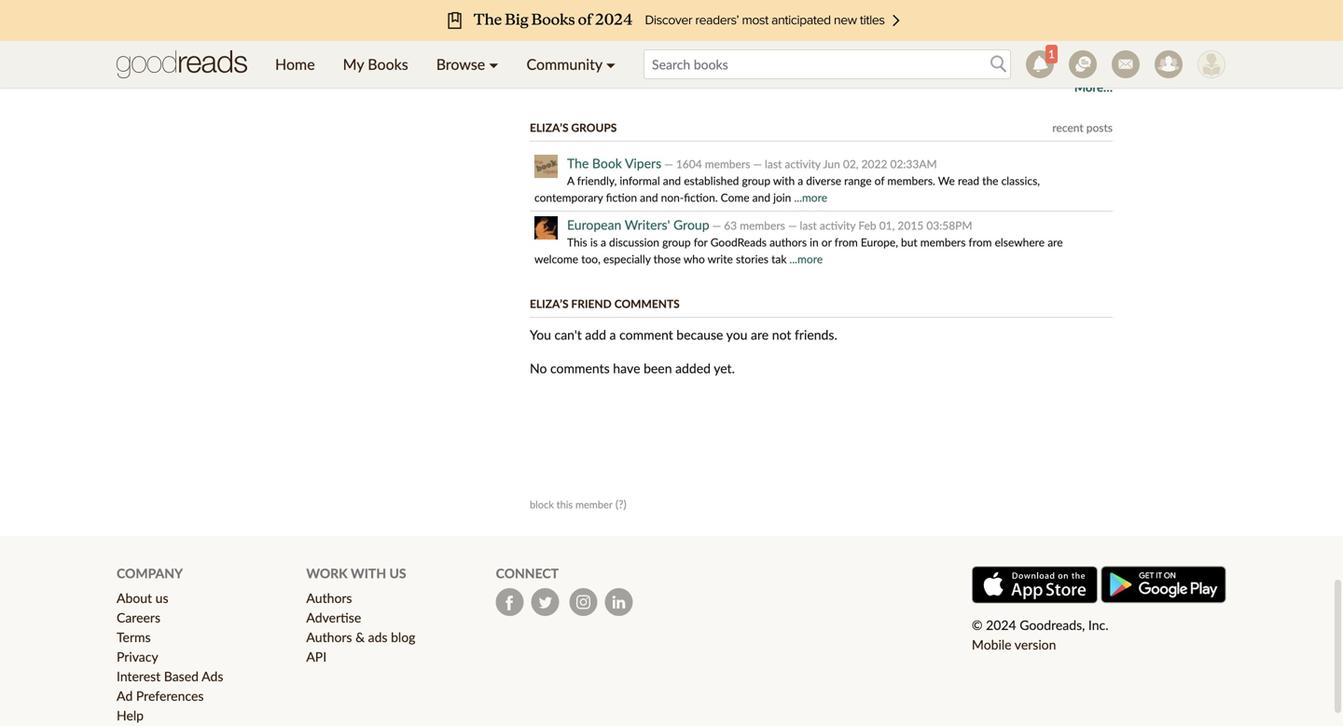 Task type: locate. For each thing, give the bounding box(es) containing it.
1 horizontal spatial us
[[389, 566, 406, 582]]

0 vertical spatial the
[[534, 49, 553, 63]]

1 vertical spatial authors
[[306, 630, 352, 646]]

groups
[[571, 121, 617, 134]]

1 vertical spatial us
[[155, 591, 168, 606]]

1 horizontal spatial book
[[592, 155, 622, 171]]

vipers
[[625, 155, 661, 171]]

2018 new year's resolutions link
[[638, 49, 780, 63]]

63 inside european writers' group — 63 members           — last activity feb 01, 2015 03:58pm this is a discussion group for goodreads authors in or from europe, but members from elsewhere are welcome too, especially those who write stories tak
[[724, 219, 737, 232]]

©
[[972, 618, 983, 633]]

▾ for community ▾
[[606, 55, 616, 73]]

1 vertical spatial group
[[662, 236, 691, 249]]

a right is
[[601, 236, 606, 249]]

© 2024 goodreads, inc. mobile version
[[972, 618, 1109, 653]]

members down 03:58pm
[[920, 236, 966, 249]]

new
[[667, 49, 690, 63]]

...more link down in
[[790, 252, 823, 266]]

2 ▾ from the left
[[606, 55, 616, 73]]

▾ inside popup button
[[489, 55, 499, 73]]

eliza's groups link
[[530, 121, 617, 134]]

are left not
[[751, 327, 769, 343]]

this
[[556, 499, 573, 511]]

elsewhere
[[995, 236, 1045, 249]]

1 vertical spatial members
[[740, 219, 785, 232]]

and
[[663, 174, 681, 188], [640, 191, 658, 204], [752, 191, 770, 204]]

1 vertical spatial are
[[751, 327, 769, 343]]

are
[[1048, 236, 1063, 249], [751, 327, 769, 343]]

join
[[773, 191, 791, 204]]

pbt decathlon—february reporting link
[[623, 6, 800, 19]]

0 horizontal spatial and
[[640, 191, 658, 204]]

inbox image
[[1112, 50, 1140, 78]]

activity up the or
[[820, 219, 856, 232]]

contemporary
[[534, 191, 603, 204]]

friend
[[571, 297, 612, 311]]

a inside european writers' group — 63 members           — last activity feb 01, 2015 03:58pm this is a discussion group for goodreads authors in or from europe, but members from elsewhere are welcome too, especially those who write stories tak
[[601, 236, 606, 249]]

download app for android image
[[1101, 566, 1226, 604]]

from right the or
[[835, 236, 858, 249]]

read
[[958, 174, 979, 188]]

and up non- at the top of the page
[[663, 174, 681, 188]]

last inside the book vipers — 1604 members           — last activity jun 02, 2022 02:33am a friendly, informal and established group with a diverse range of members. we read the classics, contemporary fiction and non-fiction. come and join
[[765, 157, 782, 171]]

0 horizontal spatial book
[[558, 6, 584, 19]]

0 horizontal spatial ▾
[[489, 55, 499, 73]]

last up in
[[800, 219, 817, 232]]

with inside work with us authors advertise authors & ads blog api
[[351, 566, 386, 582]]

come
[[721, 191, 750, 204]]

63 left (63
[[882, 6, 895, 19]]

▾ inside "popup button"
[[606, 55, 616, 73]]

a left diverse
[[798, 174, 803, 188]]

2 horizontal spatial a
[[798, 174, 803, 188]]

▾ right challenge
[[606, 55, 616, 73]]

last for the book vipers
[[765, 157, 782, 171]]

goodreads
[[710, 236, 767, 249]]

authors down advertise
[[306, 630, 352, 646]]

this
[[567, 236, 587, 249]]

dec 08, 2018 06:46pm
[[1010, 41, 1077, 71]]

0 horizontal spatial from
[[835, 236, 858, 249]]

1 horizontal spatial group
[[742, 174, 770, 188]]

terms link
[[117, 630, 151, 646]]

privacy
[[117, 649, 158, 665]]

1 horizontal spatial 2018
[[1051, 41, 1077, 55]]

more…
[[1074, 80, 1113, 95]]

activity up diverse
[[785, 157, 821, 171]]

and left join at the top right
[[752, 191, 770, 204]]

download app for ios image
[[972, 567, 1098, 604]]

stories
[[736, 252, 769, 266]]

from down 03:58pm
[[969, 236, 992, 249]]

ad
[[117, 688, 133, 704]]

0 vertical spatial ...more
[[794, 191, 827, 204]]

1 vertical spatial with
[[351, 566, 386, 582]]

2018 left new
[[638, 49, 664, 63]]

a right add
[[610, 327, 616, 343]]

1 horizontal spatial with
[[773, 174, 795, 188]]

group up those
[[662, 236, 691, 249]]

block this member (?)
[[530, 498, 626, 511]]

1 vertical spatial last
[[800, 219, 817, 232]]

authors
[[306, 591, 352, 606], [306, 630, 352, 646]]

2018
[[1051, 41, 1077, 55], [638, 49, 664, 63]]

book left tag:
[[558, 6, 584, 19]]

(63
[[898, 6, 914, 19]]

0 vertical spatial members
[[705, 157, 750, 171]]

1 horizontal spatial ▾
[[606, 55, 616, 73]]

members up 'established'
[[705, 157, 750, 171]]

1 vertical spatial a
[[601, 236, 606, 249]]

in
[[810, 236, 819, 249]]

a inside the book vipers — 1604 members           — last activity jun 02, 2022 02:33am a friendly, informal and established group with a diverse range of members. we read the classics, contemporary fiction and non-fiction. come and join
[[798, 174, 803, 188]]

for
[[694, 236, 708, 249]]

...more link for group
[[790, 252, 823, 266]]

last inside european writers' group — 63 members           — last activity feb 01, 2015 03:58pm this is a discussion group for goodreads authors in or from europe, but members from elsewhere are welcome too, especially those who write stories tak
[[800, 219, 817, 232]]

0 vertical spatial last
[[765, 157, 782, 171]]

▾ right browse
[[489, 55, 499, 73]]

us inside work with us authors advertise authors & ads blog api
[[389, 566, 406, 582]]

new) right (69
[[917, 49, 940, 63]]

06:46pm
[[1010, 58, 1056, 71]]

2018 right the 08,
[[1051, 41, 1077, 55]]

us for about
[[155, 591, 168, 606]]

219
[[976, 49, 995, 63]]

0 horizontal spatial are
[[751, 327, 769, 343]]

2 new) from the top
[[917, 49, 940, 63]]

the for challenge
[[534, 49, 553, 63]]

community ▾
[[527, 55, 616, 73]]

0 horizontal spatial a
[[601, 236, 606, 249]]

comment
[[619, 327, 673, 343]]

can't
[[555, 327, 582, 343]]

...more link down diverse
[[794, 191, 827, 204]]

...more
[[794, 191, 827, 204], [790, 252, 823, 266]]

us inside company about us careers terms privacy interest based ads ad preferences help
[[155, 591, 168, 606]]

1 vertical spatial ...more link
[[790, 252, 823, 266]]

book inside the book vipers — 1604 members           — last activity jun 02, 2022 02:33am a friendly, informal and established group with a diverse range of members. we read the classics, contemporary fiction and non-fiction. come and join
[[592, 155, 622, 171]]

careers
[[117, 610, 160, 626]]

us
[[389, 566, 406, 582], [155, 591, 168, 606]]

0 vertical spatial ...more link
[[794, 191, 827, 204]]

group
[[673, 217, 709, 233]]

from
[[835, 236, 858, 249], [969, 236, 992, 249]]

1 vertical spatial 63
[[724, 219, 737, 232]]

1 horizontal spatial last
[[800, 219, 817, 232]]

eliza's friend comments
[[530, 297, 680, 311]]

menu containing home
[[261, 41, 630, 88]]

1 vertical spatial book
[[592, 155, 622, 171]]

78904 image
[[534, 216, 558, 240]]

about
[[117, 591, 152, 606]]

1 button
[[1019, 41, 1061, 88]]

last up join at the top right
[[765, 157, 782, 171]]

1 vertical spatial ...more
[[790, 252, 823, 266]]

1 vertical spatial the
[[567, 155, 589, 171]]

1 vertical spatial new)
[[917, 49, 940, 63]]

eliza's up you
[[530, 297, 568, 311]]

with right work
[[351, 566, 386, 582]]

the challenge fac...: link
[[534, 49, 635, 63]]

0 vertical spatial are
[[1048, 236, 1063, 249]]

0 horizontal spatial with
[[351, 566, 386, 582]]

group inside european writers' group — 63 members           — last activity feb 01, 2015 03:58pm this is a discussion group for goodreads authors in or from europe, but members from elsewhere are welcome too, especially those who write stories tak
[[662, 236, 691, 249]]

2018 inside dec 08, 2018 06:46pm
[[1051, 41, 1077, 55]]

the
[[982, 174, 998, 188]]

book up friendly,
[[592, 155, 622, 171]]

0 vertical spatial eliza's
[[530, 121, 568, 134]]

europe,
[[861, 236, 898, 249]]

us right "about"
[[155, 591, 168, 606]]

work
[[306, 566, 348, 582]]

0 vertical spatial new)
[[917, 6, 940, 19]]

new) for 69 (69 new)
[[917, 49, 940, 63]]

my
[[343, 55, 364, 73]]

discussion
[[609, 236, 659, 249]]

63 up goodreads
[[724, 219, 737, 232]]

mobile version link
[[972, 637, 1056, 653]]

you can't add a comment because you are not friends.
[[530, 327, 837, 343]]

1 vertical spatial eliza's
[[530, 297, 568, 311]]

1 eliza's from the top
[[530, 121, 568, 134]]

tag:
[[587, 6, 607, 19]]

1 horizontal spatial are
[[1048, 236, 1063, 249]]

the inside the book vipers — 1604 members           — last activity jun 02, 2022 02:33am a friendly, informal and established group with a diverse range of members. we read the classics, contemporary fiction and non-fiction. come and join
[[567, 155, 589, 171]]

goodreads on facebook image
[[496, 589, 524, 617]]

1 horizontal spatial a
[[610, 327, 616, 343]]

the left challenge
[[534, 49, 553, 63]]

59438 image
[[534, 155, 558, 178]]

european
[[567, 217, 622, 233]]

but
[[901, 236, 917, 249]]

2 eliza's from the top
[[530, 297, 568, 311]]

...more down in
[[790, 252, 823, 266]]

(69
[[898, 49, 914, 63]]

0 horizontal spatial 2018
[[638, 49, 664, 63]]

members for vipers
[[705, 157, 750, 171]]

1 horizontal spatial the
[[567, 155, 589, 171]]

1 vertical spatial activity
[[820, 219, 856, 232]]

0 horizontal spatial 63
[[724, 219, 737, 232]]

new) right (63
[[917, 6, 940, 19]]

fiction
[[606, 191, 637, 204]]

63
[[882, 6, 895, 19], [724, 219, 737, 232]]

activity inside european writers' group — 63 members           — last activity feb 01, 2015 03:58pm this is a discussion group for goodreads authors in or from europe, but members from elsewhere are welcome too, especially those who write stories tak
[[820, 219, 856, 232]]

are right elsewhere
[[1048, 236, 1063, 249]]

2 vertical spatial members
[[920, 236, 966, 249]]

eliza's up 59438 icon
[[530, 121, 568, 134]]

1 ▾ from the left
[[489, 55, 499, 73]]

bob builder image
[[1198, 50, 1226, 78]]

last
[[765, 157, 782, 171], [800, 219, 817, 232]]

authors link
[[306, 591, 352, 606]]

write
[[708, 252, 733, 266]]

&
[[355, 630, 365, 646]]

activity for the book vipers
[[785, 157, 821, 171]]

0 horizontal spatial the
[[534, 49, 553, 63]]

you
[[530, 327, 551, 343]]

my books
[[343, 55, 408, 73]]

0 vertical spatial book
[[558, 6, 584, 19]]

jun
[[823, 157, 840, 171]]

0 vertical spatial 63
[[882, 6, 895, 19]]

range
[[844, 174, 872, 188]]

...more down diverse
[[794, 191, 827, 204]]

2 authors from the top
[[306, 630, 352, 646]]

members up goodreads
[[740, 219, 785, 232]]

with
[[773, 174, 795, 188], [351, 566, 386, 582]]

authors up advertise
[[306, 591, 352, 606]]

year's
[[692, 49, 720, 63]]

0 horizontal spatial group
[[662, 236, 691, 249]]

with up join at the top right
[[773, 174, 795, 188]]

0 vertical spatial us
[[389, 566, 406, 582]]

0 vertical spatial group
[[742, 174, 770, 188]]

member
[[575, 499, 613, 511]]

1 new) from the top
[[917, 6, 940, 19]]

group up come
[[742, 174, 770, 188]]

0 horizontal spatial last
[[765, 157, 782, 171]]

us up blog
[[389, 566, 406, 582]]

activity inside the book vipers — 1604 members           — last activity jun 02, 2022 02:33am a friendly, informal and established group with a diverse range of members. we read the classics, contemporary fiction and non-fiction. come and join
[[785, 157, 821, 171]]

company
[[117, 566, 183, 582]]

feb
[[858, 219, 876, 232]]

0 vertical spatial a
[[798, 174, 803, 188]]

0 horizontal spatial us
[[155, 591, 168, 606]]

0 vertical spatial with
[[773, 174, 795, 188]]

european writers' group — 63 members           — last activity feb 01, 2015 03:58pm this is a discussion group for goodreads authors in or from europe, but members from elsewhere are welcome too, especially those who write stories tak
[[534, 217, 1063, 266]]

eliza's for eliza's groups
[[530, 121, 568, 134]]

interest based ads link
[[117, 669, 223, 685]]

0 vertical spatial activity
[[785, 157, 821, 171]]

this topic has been closed to new comments. image
[[609, 6, 621, 17]]

1 horizontal spatial from
[[969, 236, 992, 249]]

api
[[306, 649, 327, 665]]

members inside the book vipers — 1604 members           — last activity jun 02, 2022 02:33am a friendly, informal and established group with a diverse range of members. we read the classics, contemporary fiction and non-fiction. come and join
[[705, 157, 750, 171]]

the up a
[[567, 155, 589, 171]]

friendly,
[[577, 174, 617, 188]]

0 vertical spatial authors
[[306, 591, 352, 606]]

menu
[[261, 41, 630, 88]]

and down informal
[[640, 191, 658, 204]]



Task type: describe. For each thing, give the bounding box(es) containing it.
2015
[[898, 219, 924, 232]]

fiction.
[[684, 191, 718, 204]]

block
[[530, 499, 554, 511]]

inc.
[[1088, 618, 1109, 633]]

not
[[772, 327, 791, 343]]

book for tag:
[[558, 6, 584, 19]]

authors & ads blog link
[[306, 630, 415, 646]]

play
[[534, 6, 555, 19]]

friend requests image
[[1155, 50, 1183, 78]]

63 (63 new)
[[882, 6, 940, 19]]

recent
[[1052, 121, 1084, 134]]

or
[[821, 236, 832, 249]]

ads
[[368, 630, 388, 646]]

no comments have been added yet.
[[530, 361, 735, 376]]

my books link
[[329, 41, 422, 88]]

goodreads on instagram image
[[570, 589, 598, 617]]

authors
[[770, 236, 807, 249]]

(63 new) link
[[898, 6, 940, 19]]

been
[[644, 361, 672, 376]]

last for european writers' group
[[800, 219, 817, 232]]

non-
[[661, 191, 684, 204]]

browse
[[436, 55, 485, 73]]

08,
[[1032, 41, 1048, 55]]

ads
[[202, 669, 223, 685]]

recent posts link
[[1052, 121, 1113, 134]]

...more link for vipers
[[794, 191, 827, 204]]

2 vertical spatial a
[[610, 327, 616, 343]]

books
[[368, 55, 408, 73]]

no
[[530, 361, 547, 376]]

...more for group
[[790, 252, 823, 266]]

members for group
[[740, 219, 785, 232]]

established
[[684, 174, 739, 188]]

who
[[684, 252, 705, 266]]

goodreads on twitter image
[[531, 589, 559, 617]]

members.
[[887, 174, 935, 188]]

are inside european writers' group — 63 members           — last activity feb 01, 2015 03:58pm this is a discussion group for goodreads authors in or from europe, but members from elsewhere are welcome too, especially those who write stories tak
[[1048, 236, 1063, 249]]

yet.
[[714, 361, 735, 376]]

recent posts
[[1052, 121, 1113, 134]]

the book vipers link
[[567, 155, 661, 171]]

welcome
[[534, 252, 578, 266]]

pbt
[[623, 6, 643, 19]]

...more for vipers
[[794, 191, 827, 204]]

blog
[[391, 630, 415, 646]]

reporting
[[752, 6, 800, 19]]

classics,
[[1001, 174, 1040, 188]]

community ▾ button
[[513, 41, 630, 88]]

you
[[726, 327, 747, 343]]

browse ▾
[[436, 55, 499, 73]]

european writers' group link
[[567, 217, 709, 233]]

connect
[[496, 566, 559, 582]]

goodreads on linkedin image
[[605, 589, 633, 617]]

1 horizontal spatial 63
[[882, 6, 895, 19]]

version
[[1015, 637, 1056, 653]]

group inside the book vipers — 1604 members           — last activity jun 02, 2022 02:33am a friendly, informal and established group with a diverse range of members. we read the classics, contemporary fiction and non-fiction. come and join
[[742, 174, 770, 188]]

resolutions
[[723, 49, 780, 63]]

writers'
[[625, 217, 670, 233]]

2 horizontal spatial and
[[752, 191, 770, 204]]

advertise
[[306, 610, 361, 626]]

interest
[[117, 669, 161, 685]]

add
[[585, 327, 606, 343]]

with inside the book vipers — 1604 members           — last activity jun 02, 2022 02:33am a friendly, informal and established group with a diverse range of members. we read the classics, contemporary fiction and non-fiction. come and join
[[773, 174, 795, 188]]

home link
[[261, 41, 329, 88]]

posts
[[1086, 121, 1113, 134]]

about us link
[[117, 591, 168, 606]]

my group discussions image
[[1069, 50, 1097, 78]]

privacy link
[[117, 649, 158, 665]]

activity for european writers' group
[[820, 219, 856, 232]]

community
[[527, 55, 602, 73]]

1604
[[676, 157, 702, 171]]

(?) link
[[615, 498, 626, 511]]

03:58pm
[[926, 219, 972, 232]]

goodreads,
[[1020, 618, 1085, 633]]

a
[[567, 174, 574, 188]]

is
[[590, 236, 598, 249]]

because
[[676, 327, 723, 343]]

the for book
[[567, 155, 589, 171]]

the book vipers — 1604 members           — last activity jun 02, 2022 02:33am a friendly, informal and established group with a diverse range of members. we read the classics, contemporary fiction and non-fiction. come and join
[[534, 155, 1040, 204]]

have
[[613, 361, 640, 376]]

02,
[[843, 157, 859, 171]]

1 from from the left
[[835, 236, 858, 249]]

block this member link
[[530, 499, 613, 511]]

us for with
[[389, 566, 406, 582]]

02:33am
[[890, 157, 937, 171]]

comments
[[614, 297, 680, 311]]

1 horizontal spatial and
[[663, 174, 681, 188]]

advertise link
[[306, 610, 361, 626]]

▾ for browse ▾
[[489, 55, 499, 73]]

pbt decathlon—february reporting
[[623, 6, 800, 19]]

Search for books to add to your shelves search field
[[644, 49, 1011, 79]]

eliza's friend comments link
[[530, 297, 680, 311]]

help link
[[117, 708, 144, 724]]

1 authors from the top
[[306, 591, 352, 606]]

added
[[675, 361, 711, 376]]

play book tag:
[[534, 6, 607, 19]]

2 from from the left
[[969, 236, 992, 249]]

notifications element
[[1026, 45, 1058, 78]]

especially
[[603, 252, 651, 266]]

diverse
[[806, 174, 841, 188]]

eliza's for eliza's friend comments
[[530, 297, 568, 311]]

2024
[[986, 618, 1016, 633]]

(?)
[[615, 498, 626, 511]]

Search books text field
[[644, 49, 1011, 79]]

ad preferences link
[[117, 688, 204, 704]]

new) for 63 (63 new)
[[917, 6, 940, 19]]

comments
[[550, 361, 610, 376]]

book for vipers
[[592, 155, 622, 171]]

dec
[[1010, 41, 1030, 55]]

eliza's groups
[[530, 121, 617, 134]]

home
[[275, 55, 315, 73]]



Task type: vqa. For each thing, say whether or not it's contained in the screenshot.
Based
yes



